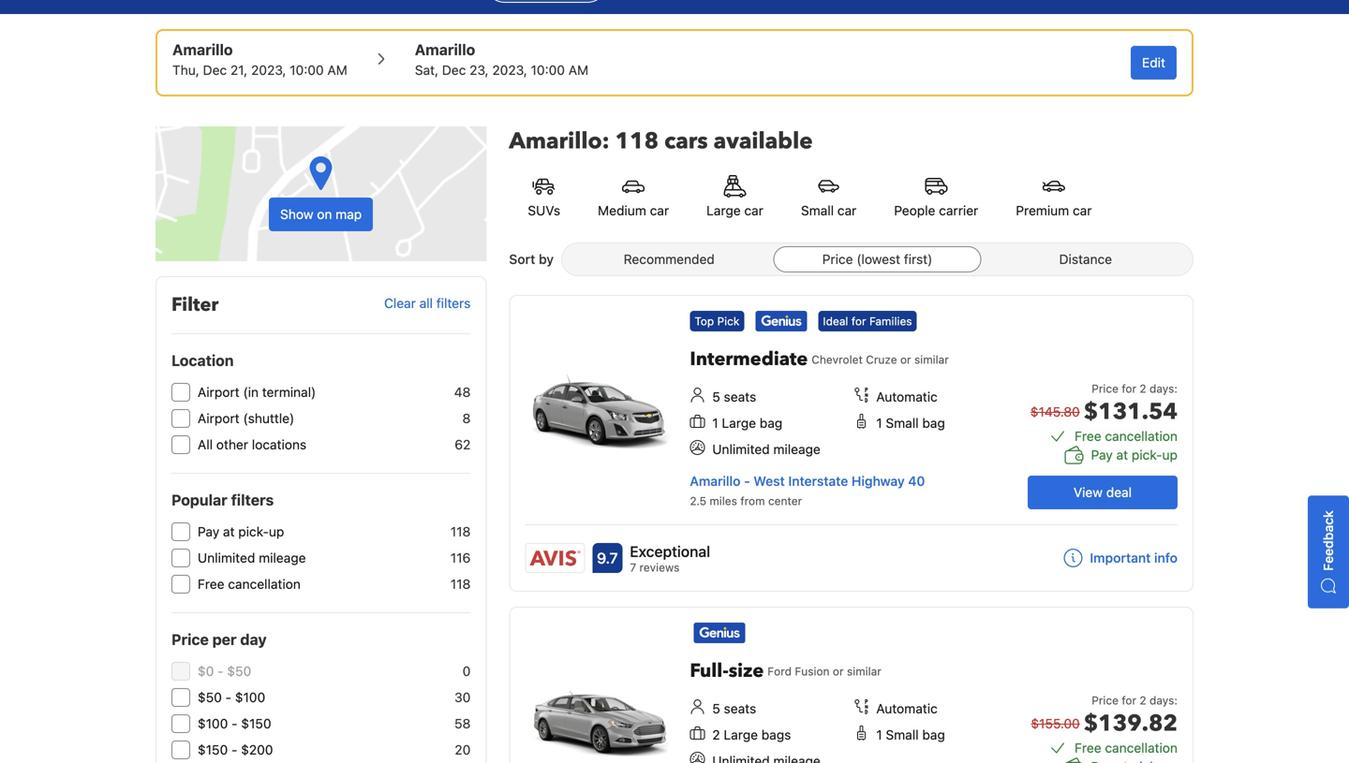 Task type: locate. For each thing, give the bounding box(es) containing it.
amarillo up sat,
[[415, 41, 475, 59]]

unlimited mileage inside product card group
[[713, 442, 821, 457]]

2 am from the left
[[569, 62, 589, 78]]

1 5 seats from the top
[[713, 389, 756, 405]]

price inside sort by element
[[823, 252, 853, 267]]

cancellation down $139.82
[[1105, 741, 1178, 756]]

for inside price for 2 days: $145.80 $131.54
[[1122, 382, 1137, 395]]

up
[[1163, 447, 1178, 463], [269, 524, 284, 540]]

1 vertical spatial pay at pick-up
[[198, 524, 284, 540]]

unlimited mileage down popular filters
[[198, 551, 306, 566]]

2023, down "drop-off location" element
[[492, 62, 527, 78]]

2 dec from the left
[[442, 62, 466, 78]]

0 vertical spatial mileage
[[774, 442, 821, 457]]

0 vertical spatial similar
[[915, 353, 949, 366]]

amarillo:
[[509, 126, 610, 157]]

1 horizontal spatial or
[[901, 353, 911, 366]]

1 horizontal spatial dec
[[442, 62, 466, 78]]

days: up $131.54
[[1150, 382, 1178, 395]]

2 for $131.54
[[1140, 382, 1147, 395]]

airport for airport (shuttle)
[[198, 411, 240, 426]]

$50 up $50 - $100
[[227, 664, 251, 679]]

0 horizontal spatial filters
[[231, 492, 274, 509]]

car
[[650, 203, 669, 218], [745, 203, 764, 218], [838, 203, 857, 218], [1073, 203, 1092, 218]]

1 seats from the top
[[724, 389, 756, 405]]

free cancellation up day
[[198, 577, 301, 592]]

premium car button
[[997, 164, 1111, 231]]

0 vertical spatial 118
[[615, 126, 659, 157]]

0 horizontal spatial similar
[[847, 665, 882, 678]]

1 vertical spatial or
[[833, 665, 844, 678]]

large left bags
[[724, 728, 758, 743]]

0 vertical spatial seats
[[724, 389, 756, 405]]

filters right popular
[[231, 492, 274, 509]]

first)
[[904, 252, 933, 267]]

free cancellation for $139.82
[[1075, 741, 1178, 756]]

2023, inside "amarillo thu, dec 21, 2023, 10:00 am"
[[251, 62, 286, 78]]

car right premium
[[1073, 203, 1092, 218]]

1 horizontal spatial 10:00
[[531, 62, 565, 78]]

for right ideal
[[852, 315, 866, 328]]

0 vertical spatial small
[[801, 203, 834, 218]]

large
[[707, 203, 741, 218], [722, 416, 756, 431], [724, 728, 758, 743]]

0 vertical spatial days:
[[1150, 382, 1178, 395]]

1 vertical spatial unlimited mileage
[[198, 551, 306, 566]]

$150
[[241, 716, 271, 732], [198, 743, 228, 758]]

price for price for 2 days: $145.80 $131.54
[[1092, 382, 1119, 395]]

$200
[[241, 743, 273, 758]]

unlimited mileage up west
[[713, 442, 821, 457]]

0 vertical spatial product card group
[[509, 295, 1200, 592]]

2023, inside amarillo sat, dec 23, 2023, 10:00 am
[[492, 62, 527, 78]]

- left $200
[[231, 743, 237, 758]]

0 horizontal spatial $100
[[198, 716, 228, 732]]

free down price for 2 days: $155.00 $139.82
[[1075, 741, 1102, 756]]

unlimited mileage
[[713, 442, 821, 457], [198, 551, 306, 566]]

2 airport from the top
[[198, 411, 240, 426]]

or right cruze
[[901, 353, 911, 366]]

5 seats up 1 large bag
[[713, 389, 756, 405]]

cancellation up day
[[228, 577, 301, 592]]

1 vertical spatial pick-
[[238, 524, 269, 540]]

up down popular filters
[[269, 524, 284, 540]]

2 car from the left
[[745, 203, 764, 218]]

interstate
[[789, 474, 848, 489]]

seats for intermediate
[[724, 389, 756, 405]]

1 vertical spatial days:
[[1150, 694, 1178, 708]]

for for $131.54
[[1122, 382, 1137, 395]]

0 horizontal spatial unlimited
[[198, 551, 255, 566]]

1 vertical spatial small
[[886, 416, 919, 431]]

unlimited down popular filters
[[198, 551, 255, 566]]

1 vertical spatial 2
[[1140, 694, 1147, 708]]

0 horizontal spatial pick-
[[238, 524, 269, 540]]

amarillo for amarillo sat, dec 23, 2023, 10:00 am
[[415, 41, 475, 59]]

1 vertical spatial free cancellation
[[198, 577, 301, 592]]

price for 2 days: $145.80 $131.54
[[1031, 382, 1178, 428]]

price inside price for 2 days: $145.80 $131.54
[[1092, 382, 1119, 395]]

2 10:00 from the left
[[531, 62, 565, 78]]

amarillo up thu,
[[172, 41, 233, 59]]

1 vertical spatial airport
[[198, 411, 240, 426]]

1 vertical spatial $50
[[198, 690, 222, 706]]

1 vertical spatial 5
[[713, 701, 721, 717]]

unlimited
[[713, 442, 770, 457], [198, 551, 255, 566]]

10:00 down "pick-up location" element
[[290, 62, 324, 78]]

0 horizontal spatial amarillo
[[172, 41, 233, 59]]

free cancellation down $139.82
[[1075, 741, 1178, 756]]

10:00 inside "amarillo thu, dec 21, 2023, 10:00 am"
[[290, 62, 324, 78]]

48
[[454, 385, 471, 400]]

1 vertical spatial $150
[[198, 743, 228, 758]]

0 vertical spatial or
[[901, 353, 911, 366]]

- right $0
[[218, 664, 224, 679]]

0 vertical spatial airport
[[198, 385, 240, 400]]

dec left 21,
[[203, 62, 227, 78]]

$100
[[235, 690, 265, 706], [198, 716, 228, 732]]

for up $139.82
[[1122, 694, 1137, 708]]

1 vertical spatial unlimited
[[198, 551, 255, 566]]

1 vertical spatial automatic
[[877, 701, 938, 717]]

5 seats up 2 large bags
[[713, 701, 756, 717]]

5 seats for intermediate
[[713, 389, 756, 405]]

1 horizontal spatial pay
[[1091, 447, 1113, 463]]

1 10:00 from the left
[[290, 62, 324, 78]]

2 vertical spatial free cancellation
[[1075, 741, 1178, 756]]

5
[[713, 389, 721, 405], [713, 701, 721, 717]]

2 up $139.82
[[1140, 694, 1147, 708]]

- for $100
[[232, 716, 238, 732]]

1 small bag
[[877, 416, 945, 431], [877, 728, 945, 743]]

5 down 'full-'
[[713, 701, 721, 717]]

car down available
[[745, 203, 764, 218]]

free down price for 2 days: $145.80 $131.54
[[1075, 429, 1102, 444]]

days: up $139.82
[[1150, 694, 1178, 708]]

1 automatic from the top
[[877, 389, 938, 405]]

- for amarillo
[[744, 474, 750, 489]]

or inside full-size ford fusion or similar
[[833, 665, 844, 678]]

2 horizontal spatial amarillo
[[690, 474, 741, 489]]

(shuttle)
[[243, 411, 294, 426]]

2 1 small bag from the top
[[877, 728, 945, 743]]

airport for airport (in terminal)
[[198, 385, 240, 400]]

2
[[1140, 382, 1147, 395], [1140, 694, 1147, 708], [713, 728, 720, 743]]

118 for free cancellation
[[451, 577, 471, 592]]

price up $139.82
[[1092, 694, 1119, 708]]

1 vertical spatial 5 seats
[[713, 701, 756, 717]]

1 vertical spatial large
[[722, 416, 756, 431]]

pick-up date element
[[172, 61, 347, 80]]

2 inside price for 2 days: $145.80 $131.54
[[1140, 382, 1147, 395]]

0 vertical spatial at
[[1117, 447, 1128, 463]]

airport left (in
[[198, 385, 240, 400]]

0 horizontal spatial pay at pick-up
[[198, 524, 284, 540]]

at
[[1117, 447, 1128, 463], [223, 524, 235, 540]]

0 horizontal spatial am
[[327, 62, 347, 78]]

available
[[714, 126, 813, 157]]

1 horizontal spatial mileage
[[774, 442, 821, 457]]

chevrolet
[[812, 353, 863, 366]]

1 car from the left
[[650, 203, 669, 218]]

fusion
[[795, 665, 830, 678]]

0 horizontal spatial 10:00
[[290, 62, 324, 78]]

2 product card group from the top
[[509, 607, 1194, 764]]

1 horizontal spatial amarillo
[[415, 41, 475, 59]]

- inside amarillo - west interstate highway 40 2.5 miles from center
[[744, 474, 750, 489]]

top
[[695, 315, 714, 328]]

1 airport from the top
[[198, 385, 240, 400]]

airport
[[198, 385, 240, 400], [198, 411, 240, 426]]

0 vertical spatial pick-
[[1132, 447, 1163, 463]]

2 vertical spatial large
[[724, 728, 758, 743]]

$50 down $0
[[198, 690, 222, 706]]

product card group containing $139.82
[[509, 607, 1194, 764]]

118 down 116
[[451, 577, 471, 592]]

pay
[[1091, 447, 1113, 463], [198, 524, 220, 540]]

1 vertical spatial at
[[223, 524, 235, 540]]

clear
[[384, 296, 416, 311]]

pay down popular
[[198, 524, 220, 540]]

clear all filters button
[[384, 296, 471, 311]]

small car button
[[782, 164, 876, 231]]

1 for full-size
[[877, 728, 882, 743]]

free
[[1075, 429, 1102, 444], [198, 577, 224, 592], [1075, 741, 1102, 756]]

1 horizontal spatial amarillo group
[[415, 38, 589, 80]]

price left (lowest
[[823, 252, 853, 267]]

all other locations
[[198, 437, 307, 453]]

118
[[615, 126, 659, 157], [451, 524, 471, 540], [451, 577, 471, 592]]

sort by
[[509, 252, 554, 267]]

1 dec from the left
[[203, 62, 227, 78]]

0 vertical spatial unlimited mileage
[[713, 442, 821, 457]]

2 vertical spatial 118
[[451, 577, 471, 592]]

price for 2 days: $155.00 $139.82
[[1031, 694, 1178, 740]]

days: inside price for 2 days: $145.80 $131.54
[[1150, 382, 1178, 395]]

reviews
[[640, 561, 680, 574]]

1 horizontal spatial unlimited mileage
[[713, 442, 821, 457]]

- up "from"
[[744, 474, 750, 489]]

airport up all
[[198, 411, 240, 426]]

from
[[741, 495, 765, 508]]

amarillo for amarillo - west interstate highway 40 2.5 miles from center
[[690, 474, 741, 489]]

price inside price for 2 days: $155.00 $139.82
[[1092, 694, 1119, 708]]

$100 down $50 - $100
[[198, 716, 228, 732]]

1 horizontal spatial unlimited
[[713, 442, 770, 457]]

2 2023, from the left
[[492, 62, 527, 78]]

10:00 for amarillo sat, dec 23, 2023, 10:00 am
[[531, 62, 565, 78]]

5 seats for full-
[[713, 701, 756, 717]]

ford
[[768, 665, 792, 678]]

seats up 1 large bag
[[724, 389, 756, 405]]

free cancellation down $131.54
[[1075, 429, 1178, 444]]

118 up 116
[[451, 524, 471, 540]]

pay up view deal
[[1091, 447, 1113, 463]]

$100 up $100 - $150
[[235, 690, 265, 706]]

clear all filters
[[384, 296, 471, 311]]

mileage down popular filters
[[259, 551, 306, 566]]

popular
[[171, 492, 228, 509]]

20
[[455, 743, 471, 758]]

2.5
[[690, 495, 707, 508]]

2023, down "pick-up location" element
[[251, 62, 286, 78]]

0 vertical spatial free cancellation
[[1075, 429, 1178, 444]]

0 vertical spatial 5 seats
[[713, 389, 756, 405]]

2 left bags
[[713, 728, 720, 743]]

0 vertical spatial large
[[707, 203, 741, 218]]

premium car
[[1016, 203, 1092, 218]]

pay at pick-up down popular filters
[[198, 524, 284, 540]]

am for amarillo sat, dec 23, 2023, 10:00 am
[[569, 62, 589, 78]]

am down "pick-up location" element
[[327, 62, 347, 78]]

1 horizontal spatial up
[[1163, 447, 1178, 463]]

118 left cars
[[615, 126, 659, 157]]

9.7 element
[[593, 544, 623, 574]]

1 vertical spatial seats
[[724, 701, 756, 717]]

2 vertical spatial for
[[1122, 694, 1137, 708]]

similar inside intermediate chevrolet cruze or similar
[[915, 353, 949, 366]]

amarillo inside "amarillo thu, dec 21, 2023, 10:00 am"
[[172, 41, 233, 59]]

- for $0
[[218, 664, 224, 679]]

0 horizontal spatial dec
[[203, 62, 227, 78]]

free cancellation
[[1075, 429, 1178, 444], [198, 577, 301, 592], [1075, 741, 1178, 756]]

am
[[327, 62, 347, 78], [569, 62, 589, 78]]

or right the fusion
[[833, 665, 844, 678]]

0 vertical spatial pay
[[1091, 447, 1113, 463]]

1 horizontal spatial am
[[569, 62, 589, 78]]

2 days: from the top
[[1150, 694, 1178, 708]]

large car button
[[688, 164, 782, 231]]

price
[[823, 252, 853, 267], [1092, 382, 1119, 395], [171, 631, 209, 649], [1092, 694, 1119, 708]]

62
[[455, 437, 471, 453]]

0 vertical spatial 2
[[1140, 382, 1147, 395]]

0 horizontal spatial pay
[[198, 524, 220, 540]]

filters right the all
[[437, 296, 471, 311]]

at down popular filters
[[223, 524, 235, 540]]

unlimited down 1 large bag
[[713, 442, 770, 457]]

amarillo up the 'miles'
[[690, 474, 741, 489]]

filter
[[171, 292, 219, 318]]

(lowest
[[857, 252, 901, 267]]

cancellation down $131.54
[[1105, 429, 1178, 444]]

2023,
[[251, 62, 286, 78], [492, 62, 527, 78]]

car up price (lowest first)
[[838, 203, 857, 218]]

large down intermediate on the top right
[[722, 416, 756, 431]]

2 automatic from the top
[[877, 701, 938, 717]]

0 vertical spatial $100
[[235, 690, 265, 706]]

days: for $139.82
[[1150, 694, 1178, 708]]

0 vertical spatial filters
[[437, 296, 471, 311]]

1 horizontal spatial $100
[[235, 690, 265, 706]]

1 vertical spatial free
[[198, 577, 224, 592]]

all
[[198, 437, 213, 453]]

1 2023, from the left
[[251, 62, 286, 78]]

sat,
[[415, 62, 439, 78]]

search summary element
[[156, 29, 1194, 97]]

2 inside price for 2 days: $155.00 $139.82
[[1140, 694, 1147, 708]]

up down $131.54
[[1163, 447, 1178, 463]]

seats up 2 large bags
[[724, 701, 756, 717]]

5 up 1 large bag
[[713, 389, 721, 405]]

amarillo
[[172, 41, 233, 59], [415, 41, 475, 59], [690, 474, 741, 489]]

large up recommended
[[707, 203, 741, 218]]

pick- down popular filters
[[238, 524, 269, 540]]

for inside price for 2 days: $155.00 $139.82
[[1122, 694, 1137, 708]]

cancellation for $131.54
[[1105, 429, 1178, 444]]

for
[[852, 315, 866, 328], [1122, 382, 1137, 395], [1122, 694, 1137, 708]]

people carrier button
[[876, 164, 997, 231]]

amarillo group
[[172, 38, 347, 80], [415, 38, 589, 80]]

1 am from the left
[[327, 62, 347, 78]]

0 horizontal spatial amarillo group
[[172, 38, 347, 80]]

0 vertical spatial $50
[[227, 664, 251, 679]]

0 vertical spatial for
[[852, 315, 866, 328]]

up inside product card group
[[1163, 447, 1178, 463]]

$150 - $200
[[198, 743, 273, 758]]

1 horizontal spatial 2023,
[[492, 62, 527, 78]]

1 vertical spatial up
[[269, 524, 284, 540]]

free up price per day
[[198, 577, 224, 592]]

for up $131.54
[[1122, 382, 1137, 395]]

$50
[[227, 664, 251, 679], [198, 690, 222, 706]]

ideal
[[823, 315, 849, 328]]

1 5 from the top
[[713, 389, 721, 405]]

1 1 small bag from the top
[[877, 416, 945, 431]]

amarillo inside amarillo - west interstate highway 40 2.5 miles from center
[[690, 474, 741, 489]]

center
[[768, 495, 802, 508]]

0 horizontal spatial 2023,
[[251, 62, 286, 78]]

3 car from the left
[[838, 203, 857, 218]]

similar right the fusion
[[847, 665, 882, 678]]

pick- down $131.54
[[1132, 447, 1163, 463]]

amarillo for amarillo thu, dec 21, 2023, 10:00 am
[[172, 41, 233, 59]]

2 up $131.54
[[1140, 382, 1147, 395]]

sort
[[509, 252, 535, 267]]

10:00 inside amarillo sat, dec 23, 2023, 10:00 am
[[531, 62, 565, 78]]

car for medium car
[[650, 203, 669, 218]]

at up deal
[[1117, 447, 1128, 463]]

dec inside "amarillo thu, dec 21, 2023, 10:00 am"
[[203, 62, 227, 78]]

1 vertical spatial similar
[[847, 665, 882, 678]]

unlimited inside product card group
[[713, 442, 770, 457]]

medium
[[598, 203, 646, 218]]

product card group
[[509, 295, 1200, 592], [509, 607, 1194, 764]]

- up '$150 - $200'
[[232, 716, 238, 732]]

7
[[630, 561, 636, 574]]

$50 - $100
[[198, 690, 265, 706]]

0 vertical spatial 5
[[713, 389, 721, 405]]

am inside "amarillo thu, dec 21, 2023, 10:00 am"
[[327, 62, 347, 78]]

price left per at the left bottom
[[171, 631, 209, 649]]

exceptional
[[630, 543, 710, 561]]

mileage up amarillo - west interstate highway 40 button at the bottom right of the page
[[774, 442, 821, 457]]

1 days: from the top
[[1150, 382, 1178, 395]]

$150 up $200
[[241, 716, 271, 732]]

car right medium
[[650, 203, 669, 218]]

cruze
[[866, 353, 897, 366]]

9.7
[[597, 550, 618, 567]]

0 horizontal spatial mileage
[[259, 551, 306, 566]]

dec inside amarillo sat, dec 23, 2023, 10:00 am
[[442, 62, 466, 78]]

0 vertical spatial cancellation
[[1105, 429, 1178, 444]]

am up amarillo:
[[569, 62, 589, 78]]

0 vertical spatial unlimited
[[713, 442, 770, 457]]

1 small bag for size
[[877, 728, 945, 743]]

1 vertical spatial $100
[[198, 716, 228, 732]]

2 vertical spatial cancellation
[[1105, 741, 1178, 756]]

2 5 from the top
[[713, 701, 721, 717]]

amarillo inside amarillo sat, dec 23, 2023, 10:00 am
[[415, 41, 475, 59]]

5 seats
[[713, 389, 756, 405], [713, 701, 756, 717]]

- down '$0 - $50'
[[225, 690, 232, 706]]

1 horizontal spatial pick-
[[1132, 447, 1163, 463]]

pay at pick-up up deal
[[1091, 447, 1178, 463]]

0 vertical spatial free
[[1075, 429, 1102, 444]]

pick-up location element
[[172, 38, 347, 61]]

10:00 down "drop-off location" element
[[531, 62, 565, 78]]

- for $150
[[231, 743, 237, 758]]

2 large bags
[[713, 728, 791, 743]]

price (lowest first)
[[823, 252, 933, 267]]

similar right cruze
[[915, 353, 949, 366]]

1 for intermediate
[[877, 416, 882, 431]]

0 vertical spatial automatic
[[877, 389, 938, 405]]

2023, for amarillo thu, dec 21, 2023, 10:00 am
[[251, 62, 286, 78]]

1 vertical spatial for
[[1122, 382, 1137, 395]]

cancellation for $139.82
[[1105, 741, 1178, 756]]

0 horizontal spatial or
[[833, 665, 844, 678]]

price up $131.54
[[1092, 382, 1119, 395]]

1 horizontal spatial similar
[[915, 353, 949, 366]]

116
[[451, 551, 471, 566]]

pay inside product card group
[[1091, 447, 1113, 463]]

1 horizontal spatial filters
[[437, 296, 471, 311]]

10:00 for amarillo thu, dec 21, 2023, 10:00 am
[[290, 62, 324, 78]]

$150 down $100 - $150
[[198, 743, 228, 758]]

large for intermediate
[[722, 416, 756, 431]]

amarillo - west interstate highway 40 2.5 miles from center
[[690, 474, 925, 508]]

2 seats from the top
[[724, 701, 756, 717]]

1 product card group from the top
[[509, 295, 1200, 592]]

drop-off location element
[[415, 38, 589, 61]]

1 horizontal spatial $50
[[227, 664, 251, 679]]

1 vertical spatial 118
[[451, 524, 471, 540]]

per
[[212, 631, 237, 649]]

1 horizontal spatial pay at pick-up
[[1091, 447, 1178, 463]]

dec left 23,
[[442, 62, 466, 78]]

1 vertical spatial product card group
[[509, 607, 1194, 764]]

2 5 seats from the top
[[713, 701, 756, 717]]

4 car from the left
[[1073, 203, 1092, 218]]

0 horizontal spatial $50
[[198, 690, 222, 706]]

days: inside price for 2 days: $155.00 $139.82
[[1150, 694, 1178, 708]]

am inside amarillo sat, dec 23, 2023, 10:00 am
[[569, 62, 589, 78]]



Task type: vqa. For each thing, say whether or not it's contained in the screenshot.
"SUV JEEP GRAND CHEROKEE OR SIMILAR"
no



Task type: describe. For each thing, give the bounding box(es) containing it.
5 for intermediate
[[713, 389, 721, 405]]

similar inside full-size ford fusion or similar
[[847, 665, 882, 678]]

distance
[[1060, 252, 1112, 267]]

thu,
[[172, 62, 199, 78]]

view deal
[[1074, 485, 1132, 500]]

(in
[[243, 385, 259, 400]]

people
[[894, 203, 936, 218]]

location
[[171, 352, 234, 370]]

0 horizontal spatial $150
[[198, 743, 228, 758]]

8
[[463, 411, 471, 426]]

pick- inside product card group
[[1132, 447, 1163, 463]]

0 horizontal spatial at
[[223, 524, 235, 540]]

large for full-
[[724, 728, 758, 743]]

product card group containing $131.54
[[509, 295, 1200, 592]]

deal
[[1107, 485, 1132, 500]]

automatic for size
[[877, 701, 938, 717]]

bag for intermediate
[[923, 416, 945, 431]]

23,
[[470, 62, 489, 78]]

miles
[[710, 495, 737, 508]]

skip to main content element
[[0, 0, 1349, 14]]

on
[[317, 207, 332, 222]]

info
[[1155, 551, 1178, 566]]

car for large car
[[745, 203, 764, 218]]

families
[[870, 315, 912, 328]]

seats for full-
[[724, 701, 756, 717]]

bags
[[762, 728, 791, 743]]

people carrier
[[894, 203, 979, 218]]

view deal button
[[1028, 476, 1178, 510]]

car for premium car
[[1073, 203, 1092, 218]]

supplied by rc - avis image
[[526, 544, 584, 573]]

small for intermediate
[[886, 416, 919, 431]]

view
[[1074, 485, 1103, 500]]

free for $139.82
[[1075, 741, 1102, 756]]

airport (in terminal)
[[198, 385, 316, 400]]

edit
[[1142, 55, 1166, 70]]

feedback
[[1321, 511, 1336, 571]]

bag for full-size
[[923, 728, 945, 743]]

days: for $131.54
[[1150, 382, 1178, 395]]

important info
[[1090, 551, 1178, 566]]

exceptional 7 reviews
[[630, 543, 710, 574]]

price for price per day
[[171, 631, 209, 649]]

1 large bag
[[713, 416, 783, 431]]

amarillo thu, dec 21, 2023, 10:00 am
[[172, 41, 347, 78]]

30
[[455, 690, 471, 706]]

price for price for 2 days: $155.00 $139.82
[[1092, 694, 1119, 708]]

0 horizontal spatial up
[[269, 524, 284, 540]]

5 for full-
[[713, 701, 721, 717]]

top pick
[[695, 315, 740, 328]]

0
[[463, 664, 471, 679]]

pick
[[717, 315, 740, 328]]

sort by element
[[561, 243, 1194, 276]]

filters inside clear all filters button
[[437, 296, 471, 311]]

premium
[[1016, 203, 1070, 218]]

$145.80
[[1031, 404, 1080, 420]]

size
[[729, 659, 764, 685]]

airport (shuttle)
[[198, 411, 294, 426]]

suvs button
[[509, 164, 579, 231]]

price for price (lowest first)
[[823, 252, 853, 267]]

price per day
[[171, 631, 267, 649]]

feedback button
[[1308, 496, 1349, 609]]

important info button
[[1064, 549, 1178, 568]]

other
[[216, 437, 248, 453]]

for for $139.82
[[1122, 694, 1137, 708]]

$0 - $50
[[198, 664, 251, 679]]

west
[[754, 474, 785, 489]]

dec for amarillo sat, dec 23, 2023, 10:00 am
[[442, 62, 466, 78]]

day
[[240, 631, 267, 649]]

2 for $139.82
[[1140, 694, 1147, 708]]

1 small bag for chevrolet
[[877, 416, 945, 431]]

small inside button
[[801, 203, 834, 218]]

or inside intermediate chevrolet cruze or similar
[[901, 353, 911, 366]]

1 vertical spatial mileage
[[259, 551, 306, 566]]

medium car
[[598, 203, 669, 218]]

mileage inside product card group
[[774, 442, 821, 457]]

2 amarillo group from the left
[[415, 38, 589, 80]]

0 horizontal spatial unlimited mileage
[[198, 551, 306, 566]]

1 vertical spatial filters
[[231, 492, 274, 509]]

large car
[[707, 203, 764, 218]]

map
[[336, 207, 362, 222]]

1 vertical spatial pay
[[198, 524, 220, 540]]

free cancellation for $131.54
[[1075, 429, 1178, 444]]

suvs
[[528, 203, 561, 218]]

customer rating 9.7 exceptional element
[[630, 541, 710, 563]]

intermediate
[[690, 347, 808, 373]]

free for $131.54
[[1075, 429, 1102, 444]]

by
[[539, 252, 554, 267]]

amarillo sat, dec 23, 2023, 10:00 am
[[415, 41, 589, 78]]

40
[[908, 474, 925, 489]]

- for $50
[[225, 690, 232, 706]]

show on map button
[[156, 127, 487, 261]]

pay at pick-up inside product card group
[[1091, 447, 1178, 463]]

terminal)
[[262, 385, 316, 400]]

0 vertical spatial $150
[[241, 716, 271, 732]]

important
[[1090, 551, 1151, 566]]

ideal for families
[[823, 315, 912, 328]]

small car
[[801, 203, 857, 218]]

118 for pay at pick-up
[[451, 524, 471, 540]]

popular filters
[[171, 492, 274, 509]]

recommended
[[624, 252, 715, 267]]

$0
[[198, 664, 214, 679]]

58
[[455, 716, 471, 732]]

large inside button
[[707, 203, 741, 218]]

drop-off date element
[[415, 61, 589, 80]]

21,
[[230, 62, 248, 78]]

intermediate chevrolet cruze or similar
[[690, 347, 949, 373]]

full-
[[690, 659, 729, 685]]

$100 - $150
[[198, 716, 271, 732]]

edit button
[[1131, 46, 1177, 80]]

$155.00
[[1031, 716, 1080, 732]]

small for full-size
[[886, 728, 919, 743]]

am for amarillo thu, dec 21, 2023, 10:00 am
[[327, 62, 347, 78]]

2023, for amarillo sat, dec 23, 2023, 10:00 am
[[492, 62, 527, 78]]

carrier
[[939, 203, 979, 218]]

dec for amarillo thu, dec 21, 2023, 10:00 am
[[203, 62, 227, 78]]

$131.54
[[1084, 397, 1178, 428]]

amarillo - west interstate highway 40 button
[[690, 474, 925, 489]]

show
[[280, 207, 313, 222]]

2 vertical spatial 2
[[713, 728, 720, 743]]

1 vertical spatial cancellation
[[228, 577, 301, 592]]

all
[[420, 296, 433, 311]]

car for small car
[[838, 203, 857, 218]]

at inside product card group
[[1117, 447, 1128, 463]]

1 amarillo group from the left
[[172, 38, 347, 80]]

$139.82
[[1084, 709, 1178, 740]]

medium car button
[[579, 164, 688, 231]]

highway
[[852, 474, 905, 489]]

show on map
[[280, 207, 362, 222]]

automatic for chevrolet
[[877, 389, 938, 405]]



